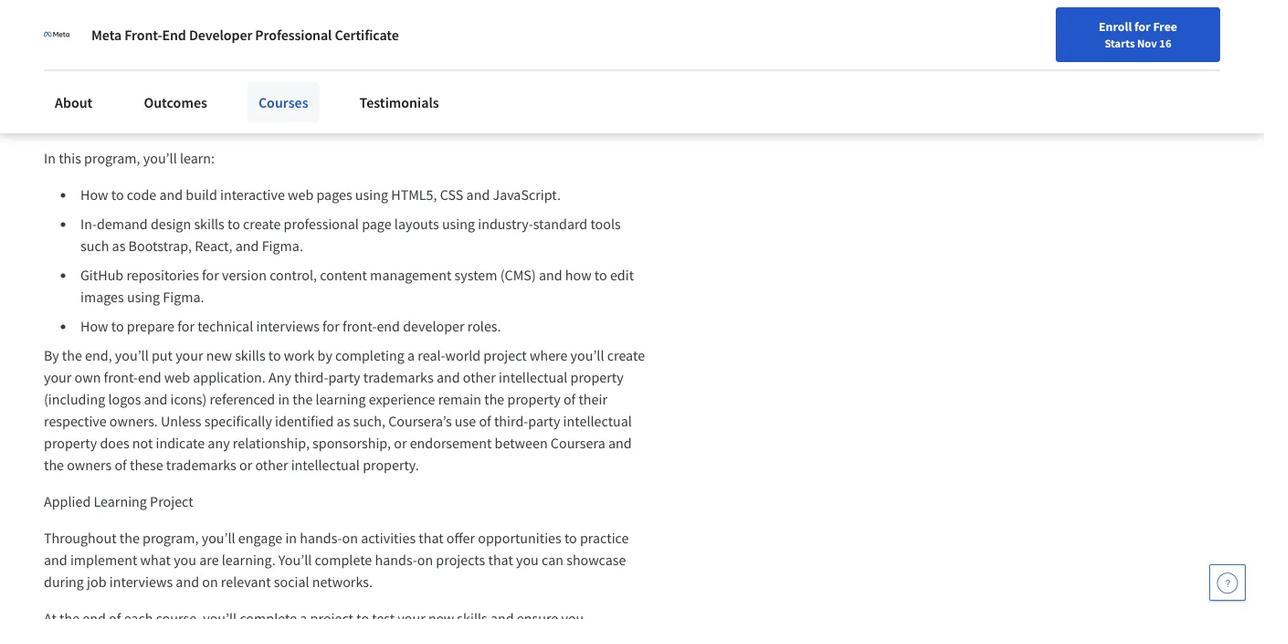 Task type: describe. For each thing, give the bounding box(es) containing it.
property.
[[363, 457, 419, 475]]

end
[[162, 26, 186, 44]]

testimonials link
[[349, 82, 450, 122]]

facebook
[[411, 91, 470, 110]]

16
[[1160, 36, 1172, 50]]

react,
[[195, 238, 233, 256]]

a left 'career'
[[89, 113, 97, 132]]

learn:
[[180, 150, 215, 168]]

2 vertical spatial on
[[202, 574, 218, 592]]

job
[[87, 574, 106, 592]]

implement
[[70, 552, 137, 570]]

and right coursera
[[608, 435, 632, 453]]

javascript.
[[493, 186, 561, 205]]

to down the images
[[111, 318, 124, 336]]

end inside by the end, you'll put your new skills to work by completing a real-world project where you'll create your own front-end web application. any third-party trademarks and other intellectual property (including logos and icons) referenced in the learning experience remain the property of their respective owners. unless specifically identified as such, coursera's use of third-party intellectual property does not indicate any relationship, sponsorship, or endorsement between coursera and the owners of these trademarks or other intellectual property.
[[138, 369, 161, 387]]

1 horizontal spatial professional
[[255, 26, 332, 44]]

meta front-end developer professional certificate
[[91, 26, 399, 44]]

2 horizontal spatial end
[[377, 318, 400, 336]]

build inside want to get started in the world of coding and build websites as a career? this certificate, designed by the software engineering experts at meta—the creators of facebook and instagram, will prepare you for a career as a front-end developer.
[[324, 69, 355, 88]]

1 horizontal spatial using
[[355, 186, 388, 205]]

logos
[[108, 391, 141, 409]]

skills inside by the end, you'll put your new skills to work by completing a real-world project where you'll create your own front-end web application. any third-party trademarks and other intellectual property (including logos and icons) referenced in the learning experience remain the property of their respective owners. unless specifically identified as such, coursera's use of third-party intellectual property does not indicate any relationship, sponsorship, or endorsement between coursera and the owners of these trademarks or other intellectual property.
[[235, 347, 266, 365]]

free
[[1153, 18, 1178, 35]]

remain
[[438, 391, 482, 409]]

world inside want to get started in the world of coding and build websites as a career? this certificate, designed by the software engineering experts at meta—the creators of facebook and instagram, will prepare you for a career as a front-end developer.
[[200, 69, 235, 88]]

sponsorship,
[[313, 435, 391, 453]]

showcase
[[567, 552, 626, 570]]

in-demand design skills to create professional page layouts using industry-standard tools such as bootstrap, react, and figma.
[[80, 216, 624, 256]]

referenced
[[210, 391, 275, 409]]

a inside by the end, you'll put your new skills to work by completing a real-world project where you'll create your own front-end web application. any third-party trademarks and other intellectual property (including logos and icons) referenced in the learning experience remain the property of their respective owners. unless specifically identified as such, coursera's use of third-party intellectual property does not indicate any relationship, sponsorship, or endorsement between coursera and the owners of these trademarks or other intellectual property.
[[408, 347, 415, 365]]

0 vertical spatial party
[[328, 369, 360, 387]]

networks.
[[312, 574, 373, 592]]

identified
[[275, 413, 334, 431]]

throughout the program, you'll engage in hands-on activities that offer opportunities to practice and implement what you are learning. you'll complete hands-on projects that you can showcase during job interviews and on relevant social networks.
[[44, 530, 632, 592]]

for inside "github repositories for version control, content management system (cms) and how to edit images using figma."
[[202, 267, 219, 285]]

engage
[[238, 530, 283, 548]]

world inside by the end, you'll put your new skills to work by completing a real-world project where you'll create your own front-end web application. any third-party trademarks and other intellectual property (including logos and icons) referenced in the learning experience remain the property of their respective owners. unless specifically identified as such, coursera's use of third-party intellectual property does not indicate any relationship, sponsorship, or endorsement between coursera and the owners of these trademarks or other intellectual property.
[[445, 347, 481, 365]]

0 horizontal spatial build
[[186, 186, 217, 205]]

1 vertical spatial front-
[[343, 318, 377, 336]]

front- inside by the end, you'll put your new skills to work by completing a real-world project where you'll create your own front-end web application. any third-party trademarks and other intellectual property (including logos and icons) referenced in the learning experience remain the property of their respective owners. unless specifically identified as such, coursera's use of third-party intellectual property does not indicate any relationship, sponsorship, or endorsement between coursera and the owners of these trademarks or other intellectual property.
[[104, 369, 138, 387]]

to left code
[[111, 186, 124, 205]]

does
[[100, 435, 129, 453]]

of down does
[[115, 457, 127, 475]]

project
[[150, 493, 193, 512]]

indicate
[[156, 435, 205, 453]]

meta—the
[[279, 91, 340, 110]]

at
[[264, 91, 276, 110]]

learning
[[316, 391, 366, 409]]

of up "experts"
[[238, 69, 250, 88]]

in inside by the end, you'll put your new skills to work by completing a real-world project where you'll create your own front-end web application. any third-party trademarks and other intellectual property (including logos and icons) referenced in the learning experience remain the property of their respective owners. unless specifically identified as such, coursera's use of third-party intellectual property does not indicate any relationship, sponsorship, or endorsement between coursera and the owners of these trademarks or other intellectual property.
[[278, 391, 290, 409]]

2 horizontal spatial on
[[417, 552, 433, 570]]

to inside in-demand design skills to create professional page layouts using industry-standard tools such as bootstrap, react, and figma.
[[228, 216, 240, 234]]

experience
[[369, 391, 435, 409]]

the up engineering
[[177, 69, 197, 88]]

to inside by the end, you'll put your new skills to work by completing a real-world project where you'll create your own front-end web application. any third-party trademarks and other intellectual property (including logos and icons) referenced in the learning experience remain the property of their respective owners. unless specifically identified as such, coursera's use of third-party intellectual property does not indicate any relationship, sponsorship, or endorsement between coursera and the owners of these trademarks or other intellectual property.
[[268, 347, 281, 365]]

developer.
[[228, 113, 293, 132]]

end,
[[85, 347, 112, 365]]

learning.
[[222, 552, 276, 570]]

developer
[[403, 318, 465, 336]]

0 vertical spatial hands-
[[300, 530, 342, 548]]

completing
[[335, 347, 405, 365]]

1 vertical spatial party
[[528, 413, 560, 431]]

figma. inside in-demand design skills to create professional page layouts using industry-standard tools such as bootstrap, react, and figma.
[[262, 238, 303, 256]]

0 horizontal spatial other
[[255, 457, 288, 475]]

career?
[[441, 69, 486, 88]]

and up design in the top of the page
[[159, 186, 183, 205]]

you'll right 'where'
[[571, 347, 604, 365]]

how for how to code and build interactive web pages using html5, css and javascript.
[[80, 186, 108, 205]]

1 horizontal spatial that
[[488, 552, 513, 570]]

web inside by the end, you'll put your new skills to work by completing a real-world project where you'll create your own front-end web application. any third-party trademarks and other intellectual property (including logos and icons) referenced in the learning experience remain the property of their respective owners. unless specifically identified as such, coursera's use of third-party intellectual property does not indicate any relationship, sponsorship, or endorsement between coursera and the owners of these trademarks or other intellectual property.
[[164, 369, 190, 387]]

developer
[[189, 26, 252, 44]]

management
[[370, 267, 452, 285]]

0 horizontal spatial certificate
[[184, 13, 297, 45]]

outcomes link
[[133, 82, 218, 122]]

control,
[[270, 267, 317, 285]]

to inside want to get started in the world of coding and build websites as a career? this certificate, designed by the software engineering experts at meta—the creators of facebook and instagram, will prepare you for a career as a front-end developer.
[[78, 69, 91, 88]]

system
[[455, 267, 498, 285]]

as up facebook
[[414, 69, 428, 88]]

help center image
[[1217, 572, 1239, 594]]

real-
[[418, 347, 445, 365]]

put
[[152, 347, 173, 365]]

interviews inside 'throughout the program, you'll engage in hands-on activities that offer opportunities to practice and implement what you are learning. you'll complete hands-on projects that you can showcase during job interviews and on relevant social networks.'
[[109, 574, 173, 592]]

2 vertical spatial intellectual
[[291, 457, 360, 475]]

to inside "github repositories for version control, content management system (cms) and how to edit images using figma."
[[595, 267, 607, 285]]

github repositories for version control, content management system (cms) and how to edit images using figma.
[[80, 267, 637, 307]]

endorsement
[[410, 435, 492, 453]]

the left owners
[[44, 457, 64, 475]]

in inside 'throughout the program, you'll engage in hands-on activities that offer opportunities to practice and implement what you are learning. you'll complete hands-on projects that you can showcase during job interviews and on relevant social networks.'
[[285, 530, 297, 548]]

coding
[[253, 69, 294, 88]]

activities
[[361, 530, 416, 548]]

started
[[116, 69, 159, 88]]

0 horizontal spatial professional
[[44, 13, 179, 45]]

can
[[542, 552, 564, 570]]

1 horizontal spatial trademarks
[[363, 369, 434, 387]]

0 vertical spatial intellectual
[[499, 369, 568, 387]]

0 vertical spatial web
[[288, 186, 314, 205]]

their
[[579, 391, 608, 409]]

industry-
[[478, 216, 533, 234]]

creators
[[343, 91, 393, 110]]

want
[[44, 69, 75, 88]]

1 horizontal spatial certificate
[[335, 26, 399, 44]]

unless
[[161, 413, 201, 431]]

icons)
[[170, 391, 207, 409]]

get
[[94, 69, 113, 88]]

skills inside in-demand design skills to create professional page layouts using industry-standard tools such as bootstrap, react, and figma.
[[194, 216, 225, 234]]

and up remain
[[437, 369, 460, 387]]

certificate,
[[517, 69, 582, 88]]

own
[[74, 369, 101, 387]]

by inside by the end, you'll put your new skills to work by completing a real-world project where you'll create your own front-end web application. any third-party trademarks and other intellectual property (including logos and icons) referenced in the learning experience remain the property of their respective owners. unless specifically identified as such, coursera's use of third-party intellectual property does not indicate any relationship, sponsorship, or endorsement between coursera and the owners of these trademarks or other intellectual property.
[[318, 347, 332, 365]]

9
[[315, 13, 328, 45]]

layouts
[[395, 216, 439, 234]]

using inside in-demand design skills to create professional page layouts using industry-standard tools such as bootstrap, react, and figma.
[[442, 216, 475, 234]]

the up identified
[[293, 391, 313, 409]]

work
[[284, 347, 315, 365]]

1 horizontal spatial third-
[[494, 413, 528, 431]]

design
[[151, 216, 191, 234]]

roles.
[[468, 318, 501, 336]]

as inside in-demand design skills to create professional page layouts using industry-standard tools such as bootstrap, react, and figma.
[[112, 238, 126, 256]]

want to get started in the world of coding and build websites as a career? this certificate, designed by the software engineering experts at meta—the creators of facebook and instagram, will prepare you for a career as a front-end developer.
[[44, 69, 643, 132]]

of down websites
[[396, 91, 408, 110]]

outcomes
[[144, 93, 207, 111]]

about link
[[44, 82, 104, 122]]

images
[[80, 289, 124, 307]]

front- inside want to get started in the world of coding and build websites as a career? this certificate, designed by the software engineering experts at meta—the creators of facebook and instagram, will prepare you for a career as a front-end developer.
[[168, 113, 202, 132]]

the down want
[[62, 91, 82, 110]]

opportunities
[[478, 530, 562, 548]]

the right remain
[[484, 391, 505, 409]]

coursera's
[[388, 413, 452, 431]]

by inside want to get started in the world of coding and build websites as a career? this certificate, designed by the software engineering experts at meta—the creators of facebook and instagram, will prepare you for a career as a front-end developer.
[[44, 91, 59, 110]]

for inside want to get started in the world of coding and build websites as a career? this certificate, designed by the software engineering experts at meta—the creators of facebook and instagram, will prepare you for a career as a front-end developer.
[[69, 113, 87, 132]]

this
[[59, 150, 81, 168]]

application.
[[193, 369, 266, 387]]

this
[[489, 69, 514, 88]]

career
[[100, 113, 138, 132]]

code
[[127, 186, 156, 205]]

not
[[132, 435, 153, 453]]

for inside enroll for free starts nov 16
[[1135, 18, 1151, 35]]

how
[[565, 267, 592, 285]]

0 horizontal spatial your
[[44, 369, 72, 387]]



Task type: vqa. For each thing, say whether or not it's contained in the screenshot.
'Business'
no



Task type: locate. For each thing, give the bounding box(es) containing it.
and up meta—the
[[297, 69, 321, 88]]

to left the get
[[78, 69, 91, 88]]

enroll
[[1099, 18, 1132, 35]]

1 horizontal spatial property
[[508, 391, 561, 409]]

and
[[297, 69, 321, 88], [472, 91, 496, 110], [159, 186, 183, 205], [466, 186, 490, 205], [236, 238, 259, 256], [539, 267, 562, 285], [437, 369, 460, 387], [144, 391, 167, 409], [608, 435, 632, 453], [44, 552, 67, 570], [176, 574, 199, 592]]

0 horizontal spatial figma.
[[163, 289, 204, 307]]

program, inside 'throughout the program, you'll engage in hands-on activities that offer opportunities to practice and implement what you are learning. you'll complete hands-on projects that you can showcase during job interviews and on relevant social networks.'
[[143, 530, 199, 548]]

by
[[44, 91, 59, 110], [318, 347, 332, 365]]

web up icons)
[[164, 369, 190, 387]]

coursera image
[[22, 15, 138, 44]]

for up 'nov'
[[1135, 18, 1151, 35]]

in up engineering
[[162, 69, 174, 88]]

of left their
[[564, 391, 576, 409]]

web left the pages
[[288, 186, 314, 205]]

and inside "github repositories for version control, content management system (cms) and how to edit images using figma."
[[539, 267, 562, 285]]

how to prepare for technical interviews for front-end developer roles.
[[80, 318, 501, 336]]

and down this
[[472, 91, 496, 110]]

program, for the
[[143, 530, 199, 548]]

version
[[222, 267, 267, 285]]

1 horizontal spatial skills
[[235, 347, 266, 365]]

0 vertical spatial third-
[[294, 369, 328, 387]]

0 horizontal spatial you
[[44, 113, 67, 132]]

you'll left learn:
[[143, 150, 177, 168]]

you'll inside 'throughout the program, you'll engage in hands-on activities that offer opportunities to practice and implement what you are learning. you'll complete hands-on projects that you can showcase during job interviews and on relevant social networks.'
[[202, 530, 235, 548]]

starts
[[1105, 36, 1135, 50]]

respective
[[44, 413, 107, 431]]

in up you'll
[[285, 530, 297, 548]]

1 horizontal spatial other
[[463, 369, 496, 387]]

2 vertical spatial using
[[127, 289, 160, 307]]

create up their
[[607, 347, 645, 365]]

end down "experts"
[[202, 113, 225, 132]]

content
[[320, 267, 367, 285]]

throughout
[[44, 530, 117, 548]]

you'll for throughout the program, you'll engage in hands-on activities that offer opportunities to practice and implement what you are learning. you'll complete hands-on projects that you can showcase during job interviews and on relevant social networks.
[[202, 530, 235, 548]]

0 vertical spatial by
[[44, 91, 59, 110]]

end
[[202, 113, 225, 132], [377, 318, 400, 336], [138, 369, 161, 387]]

0 vertical spatial program,
[[84, 150, 140, 168]]

a up facebook
[[431, 69, 438, 88]]

end up completing
[[377, 318, 400, 336]]

0 vertical spatial create
[[243, 216, 281, 234]]

1 horizontal spatial or
[[394, 435, 407, 453]]

you down about
[[44, 113, 67, 132]]

how up end,
[[80, 318, 108, 336]]

0 horizontal spatial prepare
[[127, 318, 175, 336]]

(cms)
[[500, 267, 536, 285]]

skills up react,
[[194, 216, 225, 234]]

how to code and build interactive web pages using html5, css and javascript.
[[80, 186, 564, 205]]

hands- down activities at left bottom
[[375, 552, 417, 570]]

your right put
[[176, 347, 203, 365]]

0 horizontal spatial using
[[127, 289, 160, 307]]

as down demand
[[112, 238, 126, 256]]

on down are
[[202, 574, 218, 592]]

1 horizontal spatial front-
[[168, 113, 202, 132]]

0 horizontal spatial on
[[202, 574, 218, 592]]

1 vertical spatial using
[[442, 216, 475, 234]]

1 vertical spatial prepare
[[127, 318, 175, 336]]

repositories
[[126, 267, 199, 285]]

professional up the get
[[44, 13, 179, 45]]

program,
[[84, 150, 140, 168], [143, 530, 199, 548]]

these
[[130, 457, 163, 475]]

you'll
[[279, 552, 312, 570]]

page
[[362, 216, 392, 234]]

1 horizontal spatial interviews
[[256, 318, 320, 336]]

program, up what
[[143, 530, 199, 548]]

for left technical
[[177, 318, 195, 336]]

you'll up are
[[202, 530, 235, 548]]

in inside want to get started in the world of coding and build websites as a career? this certificate, designed by the software engineering experts at meta—the creators of facebook and instagram, will prepare you for a career as a front-end developer.
[[162, 69, 174, 88]]

other down "relationship,"
[[255, 457, 288, 475]]

other up remain
[[463, 369, 496, 387]]

1 vertical spatial intellectual
[[563, 413, 632, 431]]

using down css
[[442, 216, 475, 234]]

using down repositories
[[127, 289, 160, 307]]

you inside want to get started in the world of coding and build websites as a career? this certificate, designed by the software engineering experts at meta—the creators of facebook and instagram, will prepare you for a career as a front-end developer.
[[44, 113, 67, 132]]

1 vertical spatial web
[[164, 369, 190, 387]]

practice
[[580, 530, 629, 548]]

prepare up put
[[127, 318, 175, 336]]

professional
[[44, 13, 179, 45], [255, 26, 332, 44]]

to up any
[[268, 347, 281, 365]]

a down outcomes
[[157, 113, 165, 132]]

you'll for in this program, you'll learn:
[[143, 150, 177, 168]]

front- down outcomes
[[168, 113, 202, 132]]

0 vertical spatial skills
[[194, 216, 225, 234]]

intellectual down their
[[563, 413, 632, 431]]

0 horizontal spatial front-
[[104, 369, 138, 387]]

on
[[342, 530, 358, 548], [417, 552, 433, 570], [202, 574, 218, 592]]

2 horizontal spatial using
[[442, 216, 475, 234]]

css
[[440, 186, 464, 205]]

0 horizontal spatial end
[[138, 369, 161, 387]]

software
[[85, 91, 137, 110]]

by right work
[[318, 347, 332, 365]]

or up 'property.'
[[394, 435, 407, 453]]

third- up between
[[494, 413, 528, 431]]

on left projects
[[417, 552, 433, 570]]

0 horizontal spatial world
[[200, 69, 235, 88]]

interviews up work
[[256, 318, 320, 336]]

as
[[414, 69, 428, 88], [141, 113, 155, 132], [112, 238, 126, 256], [337, 413, 350, 431]]

by down want
[[44, 91, 59, 110]]

2 vertical spatial end
[[138, 369, 161, 387]]

2 vertical spatial front-
[[104, 369, 138, 387]]

1 vertical spatial create
[[607, 347, 645, 365]]

professional certificate - 9 course series
[[44, 13, 474, 45]]

2 horizontal spatial property
[[571, 369, 624, 387]]

1 vertical spatial by
[[318, 347, 332, 365]]

certificate right 9 at top left
[[335, 26, 399, 44]]

1 horizontal spatial build
[[324, 69, 355, 88]]

(including
[[44, 391, 105, 409]]

prepare
[[591, 91, 639, 110], [127, 318, 175, 336]]

0 horizontal spatial hands-
[[300, 530, 342, 548]]

0 vertical spatial end
[[202, 113, 225, 132]]

1 horizontal spatial prepare
[[591, 91, 639, 110]]

program, down 'career'
[[84, 150, 140, 168]]

new
[[206, 347, 232, 365]]

about
[[55, 93, 93, 111]]

0 vertical spatial front-
[[168, 113, 202, 132]]

using up page
[[355, 186, 388, 205]]

prepare inside want to get started in the world of coding and build websites as a career? this certificate, designed by the software engineering experts at meta—the creators of facebook and instagram, will prepare you for a career as a front-end developer.
[[591, 91, 639, 110]]

for up completing
[[323, 318, 340, 336]]

of right use
[[479, 413, 491, 431]]

on up complete
[[342, 530, 358, 548]]

0 vertical spatial world
[[200, 69, 235, 88]]

prepare down the designed
[[591, 91, 639, 110]]

2 how from the top
[[80, 318, 108, 336]]

your
[[176, 347, 203, 365], [44, 369, 72, 387]]

0 vertical spatial interviews
[[256, 318, 320, 336]]

0 horizontal spatial or
[[239, 457, 252, 475]]

figma. down repositories
[[163, 289, 204, 307]]

and up owners.
[[144, 391, 167, 409]]

how for how to prepare for technical interviews for front-end developer roles.
[[80, 318, 108, 336]]

1 vertical spatial build
[[186, 186, 217, 205]]

and right css
[[466, 186, 490, 205]]

courses link
[[248, 82, 319, 122]]

party
[[328, 369, 360, 387], [528, 413, 560, 431]]

2 horizontal spatial front-
[[343, 318, 377, 336]]

0 horizontal spatial property
[[44, 435, 97, 453]]

1 vertical spatial property
[[508, 391, 561, 409]]

menu item
[[933, 18, 1051, 78]]

such,
[[353, 413, 386, 431]]

create down interactive
[[243, 216, 281, 234]]

property up their
[[571, 369, 624, 387]]

interviews down what
[[109, 574, 173, 592]]

1 vertical spatial program,
[[143, 530, 199, 548]]

1 horizontal spatial you
[[174, 552, 196, 570]]

the up implement
[[120, 530, 140, 548]]

trademarks down any
[[166, 457, 236, 475]]

other
[[463, 369, 496, 387], [255, 457, 288, 475]]

create inside by the end, you'll put your new skills to work by completing a real-world project where you'll create your own front-end web application. any third-party trademarks and other intellectual property (including logos and icons) referenced in the learning experience remain the property of their respective owners. unless specifically identified as such, coursera's use of third-party intellectual property does not indicate any relationship, sponsorship, or endorsement between coursera and the owners of these trademarks or other intellectual property.
[[607, 347, 645, 365]]

0 vertical spatial in
[[162, 69, 174, 88]]

0 vertical spatial on
[[342, 530, 358, 548]]

instagram,
[[499, 91, 564, 110]]

None search field
[[260, 11, 525, 48]]

and up version
[[236, 238, 259, 256]]

by the end, you'll put your new skills to work by completing a real-world project where you'll create your own front-end web application. any third-party trademarks and other intellectual property (including logos and icons) referenced in the learning experience remain the property of their respective owners. unless specifically identified as such, coursera's use of third-party intellectual property does not indicate any relationship, sponsorship, or endorsement between coursera and the owners of these trademarks or other intellectual property.
[[44, 347, 648, 475]]

figma. up control,
[[262, 238, 303, 256]]

0 vertical spatial that
[[419, 530, 444, 548]]

1 horizontal spatial hands-
[[375, 552, 417, 570]]

intellectual
[[499, 369, 568, 387], [563, 413, 632, 431], [291, 457, 360, 475]]

figma. inside "github repositories for version control, content management system (cms) and how to edit images using figma."
[[163, 289, 204, 307]]

courses
[[258, 93, 308, 111]]

intellectual down sponsorship,
[[291, 457, 360, 475]]

0 vertical spatial property
[[571, 369, 624, 387]]

1 horizontal spatial your
[[176, 347, 203, 365]]

1 horizontal spatial party
[[528, 413, 560, 431]]

by
[[44, 347, 59, 365]]

1 vertical spatial third-
[[494, 413, 528, 431]]

third- down work
[[294, 369, 328, 387]]

the right the by
[[62, 347, 82, 365]]

the inside 'throughout the program, you'll engage in hands-on activities that offer opportunities to practice and implement what you are learning. you'll complete hands-on projects that you can showcase during job interviews and on relevant social networks.'
[[120, 530, 140, 548]]

hands- up complete
[[300, 530, 342, 548]]

certificate
[[184, 13, 297, 45], [335, 26, 399, 44]]

0 vertical spatial using
[[355, 186, 388, 205]]

web
[[288, 186, 314, 205], [164, 369, 190, 387]]

0 vertical spatial trademarks
[[363, 369, 434, 387]]

2 horizontal spatial you
[[516, 552, 539, 570]]

how
[[80, 186, 108, 205], [80, 318, 108, 336]]

1 vertical spatial world
[[445, 347, 481, 365]]

you down "opportunities"
[[516, 552, 539, 570]]

0 horizontal spatial by
[[44, 91, 59, 110]]

for
[[1135, 18, 1151, 35], [69, 113, 87, 132], [202, 267, 219, 285], [177, 318, 195, 336], [323, 318, 340, 336]]

in down any
[[278, 391, 290, 409]]

0 vertical spatial other
[[463, 369, 496, 387]]

1 horizontal spatial end
[[202, 113, 225, 132]]

1 vertical spatial end
[[377, 318, 400, 336]]

front- up completing
[[343, 318, 377, 336]]

engineering
[[140, 91, 213, 110]]

1 vertical spatial skills
[[235, 347, 266, 365]]

and inside in-demand design skills to create professional page layouts using industry-standard tools such as bootstrap, react, and figma.
[[236, 238, 259, 256]]

1 vertical spatial on
[[417, 552, 433, 570]]

1 how from the top
[[80, 186, 108, 205]]

that
[[419, 530, 444, 548], [488, 552, 513, 570]]

party up learning
[[328, 369, 360, 387]]

front- up logos
[[104, 369, 138, 387]]

coursera
[[551, 435, 606, 453]]

0 horizontal spatial third-
[[294, 369, 328, 387]]

program, for this
[[84, 150, 140, 168]]

end down put
[[138, 369, 161, 387]]

0 vertical spatial prepare
[[591, 91, 639, 110]]

and up during
[[44, 552, 67, 570]]

1 vertical spatial interviews
[[109, 574, 173, 592]]

2 vertical spatial property
[[44, 435, 97, 453]]

to up react,
[[228, 216, 240, 234]]

2 vertical spatial in
[[285, 530, 297, 548]]

skills up application.
[[235, 347, 266, 365]]

that left offer
[[419, 530, 444, 548]]

to inside 'throughout the program, you'll engage in hands-on activities that offer opportunities to practice and implement what you are learning. you'll complete hands-on projects that you can showcase during job interviews and on relevant social networks.'
[[565, 530, 577, 548]]

as inside by the end, you'll put your new skills to work by completing a real-world project where you'll create your own front-end web application. any third-party trademarks and other intellectual property (including logos and icons) referenced in the learning experience remain the property of their respective owners. unless specifically identified as such, coursera's use of third-party intellectual property does not indicate any relationship, sponsorship, or endorsement between coursera and the owners of these trademarks or other intellectual property.
[[337, 413, 350, 431]]

tools
[[591, 216, 621, 234]]

and left 'relevant'
[[176, 574, 199, 592]]

property up between
[[508, 391, 561, 409]]

offer
[[447, 530, 475, 548]]

social
[[274, 574, 309, 592]]

world down roles.
[[445, 347, 481, 365]]

0 horizontal spatial that
[[419, 530, 444, 548]]

as right 'career'
[[141, 113, 155, 132]]

meta image
[[44, 22, 69, 48]]

1 horizontal spatial on
[[342, 530, 358, 548]]

world up "experts"
[[200, 69, 235, 88]]

1 horizontal spatial web
[[288, 186, 314, 205]]

you'll for by the end, you'll put your new skills to work by completing a real-world project where you'll create your own front-end web application. any third-party trademarks and other intellectual property (including logos and icons) referenced in the learning experience remain the property of their respective owners. unless specifically identified as such, coursera's use of third-party intellectual property does not indicate any relationship, sponsorship, or endorsement between coursera and the owners of these trademarks or other intellectual property.
[[115, 347, 149, 365]]

1 vertical spatial or
[[239, 457, 252, 475]]

to up showcase
[[565, 530, 577, 548]]

and left how
[[539, 267, 562, 285]]

0 horizontal spatial create
[[243, 216, 281, 234]]

complete
[[315, 552, 372, 570]]

1 vertical spatial in
[[278, 391, 290, 409]]

1 vertical spatial figma.
[[163, 289, 204, 307]]

that down "opportunities"
[[488, 552, 513, 570]]

world
[[200, 69, 235, 88], [445, 347, 481, 365]]

figma.
[[262, 238, 303, 256], [163, 289, 204, 307]]

such
[[80, 238, 109, 256]]

how up in-
[[80, 186, 108, 205]]

hands-
[[300, 530, 342, 548], [375, 552, 417, 570]]

third-
[[294, 369, 328, 387], [494, 413, 528, 431]]

experts
[[216, 91, 261, 110]]

professional up the "coding"
[[255, 26, 332, 44]]

demand
[[97, 216, 148, 234]]

for down react,
[[202, 267, 219, 285]]

in
[[44, 150, 56, 168]]

your down the by
[[44, 369, 72, 387]]

create inside in-demand design skills to create professional page layouts using industry-standard tools such as bootstrap, react, and figma.
[[243, 216, 281, 234]]

edit
[[610, 267, 634, 285]]

0 vertical spatial or
[[394, 435, 407, 453]]

bootstrap,
[[128, 238, 192, 256]]

1 vertical spatial hands-
[[375, 552, 417, 570]]

projects
[[436, 552, 485, 570]]

1 horizontal spatial by
[[318, 347, 332, 365]]

using inside "github repositories for version control, content management system (cms) and how to edit images using figma."
[[127, 289, 160, 307]]

interactive
[[220, 186, 285, 205]]

end inside want to get started in the world of coding and build websites as a career? this certificate, designed by the software engineering experts at meta—the creators of facebook and instagram, will prepare you for a career as a front-end developer.
[[202, 113, 225, 132]]

1 vertical spatial your
[[44, 369, 72, 387]]

0 vertical spatial your
[[176, 347, 203, 365]]

you'll left put
[[115, 347, 149, 365]]

property down respective
[[44, 435, 97, 453]]

a left the real-
[[408, 347, 415, 365]]

0 horizontal spatial trademarks
[[166, 457, 236, 475]]

github
[[80, 267, 124, 285]]

1 horizontal spatial create
[[607, 347, 645, 365]]

trademarks up experience
[[363, 369, 434, 387]]

0 vertical spatial figma.
[[262, 238, 303, 256]]

will
[[567, 91, 588, 110]]

to left the edit
[[595, 267, 607, 285]]

for down about
[[69, 113, 87, 132]]

series
[[411, 13, 474, 45]]

using
[[355, 186, 388, 205], [442, 216, 475, 234], [127, 289, 160, 307]]

designed
[[584, 69, 640, 88]]

build down learn:
[[186, 186, 217, 205]]

1 vertical spatial other
[[255, 457, 288, 475]]

1 vertical spatial trademarks
[[166, 457, 236, 475]]



